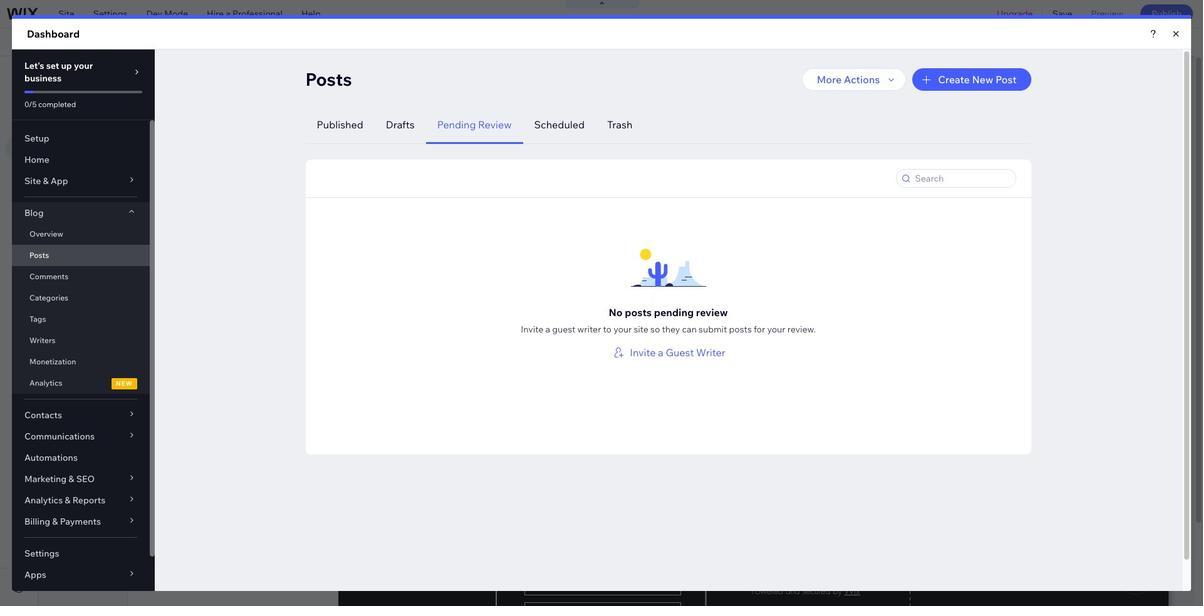 Task type: describe. For each thing, give the bounding box(es) containing it.
100% button
[[1026, 28, 1077, 56]]

dev mode
[[146, 8, 188, 19]]

hire
[[207, 8, 224, 19]]

blog
[[143, 101, 162, 112]]

tools
[[1104, 36, 1125, 48]]

a
[[226, 8, 231, 19]]

search
[[1164, 36, 1192, 48]]

dev
[[146, 8, 162, 19]]

search button
[[1137, 28, 1204, 56]]

0 horizontal spatial menu
[[71, 102, 95, 113]]

site for site menu
[[53, 102, 69, 113]]

save
[[1053, 8, 1073, 19]]

blog
[[47, 36, 72, 48]]

and
[[106, 68, 124, 81]]

0 vertical spatial menu
[[127, 68, 154, 81]]

100%
[[1046, 36, 1068, 48]]

save button
[[1043, 0, 1082, 28]]

settings
[[93, 8, 128, 19]]

help
[[301, 8, 321, 19]]

site for site
[[58, 8, 74, 19]]

publish button
[[1141, 4, 1194, 23]]

connect
[[336, 36, 371, 48]]

pages for site
[[75, 68, 104, 81]]



Task type: locate. For each thing, give the bounding box(es) containing it.
upgrade
[[997, 8, 1033, 19]]

2 vertical spatial site
[[53, 102, 69, 113]]

menu right and
[[127, 68, 154, 81]]

0 vertical spatial pages
[[75, 68, 104, 81]]

site pages and menu
[[53, 68, 154, 81]]

preview
[[1092, 8, 1124, 19]]

publish
[[1152, 8, 1182, 19]]

site down 'site pages and menu'
[[53, 102, 69, 113]]

menu down 'site pages and menu'
[[71, 102, 95, 113]]

https://www.wix.com/mysite
[[216, 36, 330, 48]]

blog pages
[[143, 101, 189, 112]]

1 vertical spatial site
[[53, 68, 73, 81]]

menu
[[127, 68, 154, 81], [71, 102, 95, 113]]

site down blog
[[53, 68, 73, 81]]

1 horizontal spatial pages
[[164, 101, 189, 112]]

tools button
[[1078, 28, 1137, 56]]

site
[[58, 8, 74, 19], [53, 68, 73, 81], [53, 102, 69, 113]]

hire a professional
[[207, 8, 283, 19]]

1 vertical spatial pages
[[164, 101, 189, 112]]

site up blog
[[58, 8, 74, 19]]

professional
[[233, 8, 283, 19]]

1 vertical spatial menu
[[71, 102, 95, 113]]

0 horizontal spatial pages
[[75, 68, 104, 81]]

site for site pages and menu
[[53, 68, 73, 81]]

pages
[[75, 68, 104, 81], [164, 101, 189, 112]]

0 vertical spatial site
[[58, 8, 74, 19]]

1 horizontal spatial menu
[[127, 68, 154, 81]]

pages right blog
[[164, 101, 189, 112]]

https://www.wix.com/mysite connect your domain
[[216, 36, 425, 48]]

pages for blog
[[164, 101, 189, 112]]

site menu
[[53, 102, 95, 113]]

pages left and
[[75, 68, 104, 81]]

your
[[373, 36, 391, 48]]

mode
[[164, 8, 188, 19]]

domain
[[393, 36, 425, 48]]

preview button
[[1082, 0, 1133, 28]]



Task type: vqa. For each thing, say whether or not it's contained in the screenshot.
the right Pages
yes



